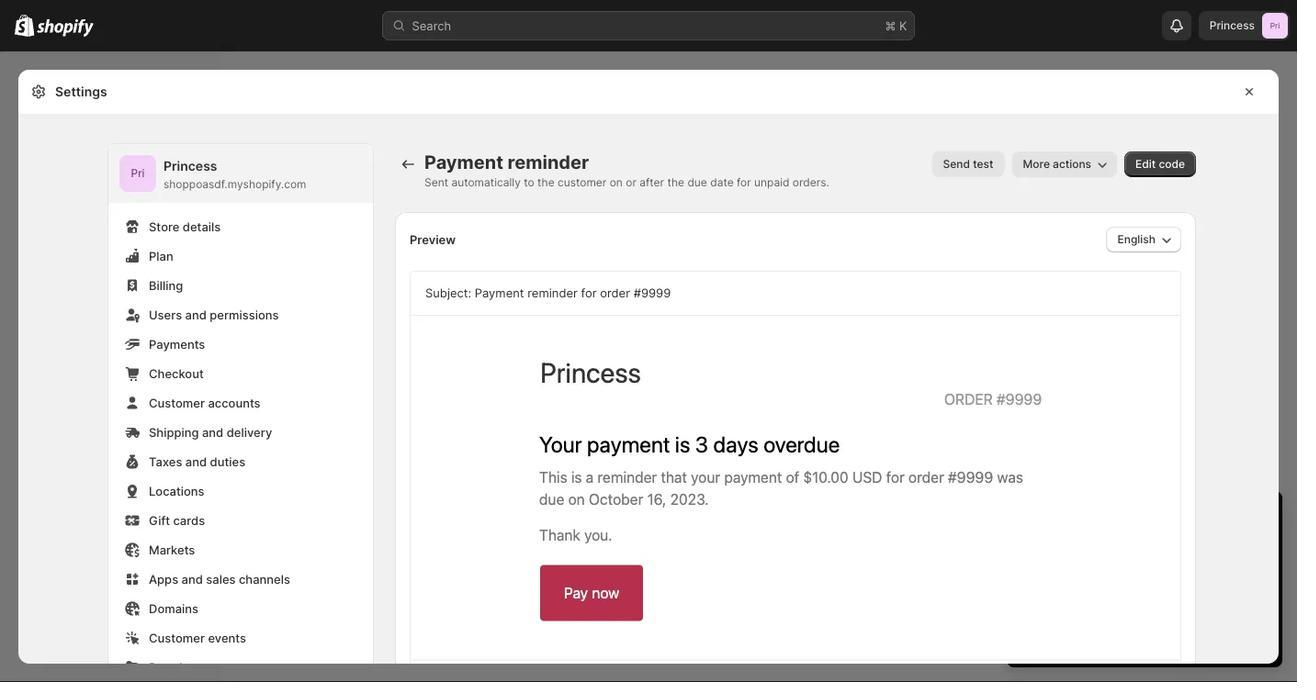 Task type: describe. For each thing, give the bounding box(es) containing it.
shipping and delivery
[[149, 426, 272, 440]]

1 horizontal spatial to
[[1067, 541, 1079, 556]]

sent
[[425, 176, 449, 189]]

your inside dropdown button
[[1130, 508, 1168, 530]]

0 horizontal spatial for
[[581, 286, 597, 301]]

checkout link
[[119, 361, 362, 387]]

and for shipping and delivery
[[202, 426, 224, 440]]

duties
[[210, 455, 246, 469]]

1 vertical spatial reminder
[[528, 286, 578, 301]]

customer accounts
[[149, 396, 261, 410]]

on
[[610, 176, 623, 189]]

0 vertical spatial princess image
[[1263, 13, 1289, 39]]

payment inside payment reminder sent automatically to the customer on or after the due date for unpaid orders.
[[425, 151, 504, 174]]

unpaid
[[755, 176, 790, 189]]

english button
[[1107, 227, 1182, 253]]

trial
[[1174, 508, 1206, 530]]

customize
[[1174, 578, 1231, 592]]

shipping and delivery link
[[119, 420, 362, 446]]

edit code button
[[1125, 152, 1197, 177]]

plan inside "pick your plan" link
[[1160, 630, 1182, 643]]

in
[[1110, 508, 1125, 530]]

taxes and duties
[[149, 455, 246, 469]]

settings dialog
[[18, 70, 1279, 683]]

taxes and duties link
[[119, 449, 362, 475]]

send test
[[944, 158, 994, 171]]

pick
[[1108, 630, 1130, 643]]

$1/month
[[1142, 560, 1195, 574]]

send test button
[[932, 152, 1005, 177]]

plan
[[149, 249, 173, 263]]

2 vertical spatial to
[[1159, 578, 1170, 592]]

sales channels button
[[11, 312, 210, 338]]

gift cards link
[[119, 508, 362, 534]]

settings link
[[11, 642, 210, 668]]

plan inside switch to a paid plan and get: first 3 months for $1/month to customize your online store and add bonus features
[[1120, 541, 1144, 556]]

code
[[1159, 158, 1186, 171]]

checkout
[[149, 367, 204, 381]]

day
[[1039, 508, 1071, 530]]

⌘ k
[[886, 18, 908, 33]]

home link
[[11, 66, 210, 92]]

payments
[[149, 337, 205, 352]]

2 vertical spatial your
[[1133, 630, 1157, 643]]

permissions
[[210, 308, 279, 322]]

sales
[[18, 318, 47, 332]]

add
[[1134, 597, 1156, 611]]

edit code
[[1136, 158, 1186, 171]]

subject:
[[426, 286, 472, 301]]

apps button
[[11, 379, 210, 404]]

1
[[1026, 508, 1034, 530]]

first
[[1040, 560, 1063, 574]]

apps and sales channels link
[[119, 567, 362, 593]]

edit
[[1136, 158, 1156, 171]]

for inside payment reminder sent automatically to the customer on or after the due date for unpaid orders.
[[737, 176, 752, 189]]

your inside switch to a paid plan and get: first 3 months for $1/month to customize your online store and add bonus features
[[1235, 578, 1260, 592]]

after
[[640, 176, 665, 189]]

brand
[[149, 661, 183, 675]]

due
[[688, 176, 708, 189]]

apps and sales channels
[[149, 573, 290, 587]]

markets
[[149, 543, 195, 557]]

and for taxes and duties
[[185, 455, 207, 469]]

1 day left in your trial element
[[1007, 540, 1283, 668]]

bonus
[[1159, 597, 1194, 611]]

customer events
[[149, 631, 246, 646]]

customer for customer events
[[149, 631, 205, 646]]

markets link
[[119, 538, 362, 563]]

more actions
[[1023, 158, 1092, 171]]

brand link
[[119, 655, 362, 681]]

search
[[412, 18, 452, 33]]

shoppoasdf.myshopify.com
[[164, 178, 307, 191]]

events
[[208, 631, 246, 646]]

test
[[973, 158, 994, 171]]

more
[[1023, 158, 1050, 171]]

pri button
[[119, 155, 156, 192]]

english
[[1118, 233, 1156, 246]]

payments link
[[119, 332, 362, 358]]

1 vertical spatial settings
[[44, 648, 92, 662]]

⌘
[[886, 18, 896, 33]]



Task type: vqa. For each thing, say whether or not it's contained in the screenshot.
Search collections text field
no



Task type: locate. For each thing, give the bounding box(es) containing it.
store
[[149, 220, 180, 234]]

1 horizontal spatial channels
[[239, 573, 290, 587]]

more actions button
[[1012, 152, 1118, 177]]

cards
[[173, 514, 205, 528]]

or
[[626, 176, 637, 189]]

1 customer from the top
[[149, 396, 205, 410]]

users and permissions
[[149, 308, 279, 322]]

settings inside dialog
[[55, 84, 107, 100]]

sales channels
[[18, 318, 98, 332]]

1 vertical spatial payment
[[475, 286, 524, 301]]

and right taxes
[[185, 455, 207, 469]]

automatically
[[452, 176, 521, 189]]

and for apps and sales channels
[[182, 573, 203, 587]]

0 vertical spatial customer
[[149, 396, 205, 410]]

customer down 'domains'
[[149, 631, 205, 646]]

domains
[[149, 602, 199, 616]]

0 vertical spatial channels
[[50, 318, 98, 332]]

apps inside apps button
[[18, 385, 46, 398]]

and for users and permissions
[[185, 308, 207, 322]]

subject: payment reminder for order #9999
[[426, 286, 671, 301]]

#9999
[[634, 286, 671, 301]]

a
[[1082, 541, 1089, 556]]

pick your plan link
[[1026, 624, 1265, 650]]

customer
[[149, 396, 205, 410], [149, 631, 205, 646]]

plan down bonus
[[1160, 630, 1182, 643]]

channels inside 'sales channels' button
[[50, 318, 98, 332]]

shopify image
[[15, 14, 34, 37], [37, 19, 94, 37]]

and up $1/month
[[1147, 541, 1168, 556]]

1 vertical spatial to
[[1067, 541, 1079, 556]]

accounts
[[208, 396, 261, 410]]

paid
[[1092, 541, 1116, 556]]

details
[[183, 220, 221, 234]]

princess inside the princess shoppoasdf.myshopify.com
[[164, 159, 217, 174]]

princess for princess shoppoasdf.myshopify.com
[[164, 159, 217, 174]]

locations link
[[119, 479, 362, 505]]

k
[[900, 18, 908, 33]]

to right automatically
[[524, 176, 535, 189]]

princess image inside shop settings menu element
[[119, 155, 156, 192]]

store details
[[149, 220, 221, 234]]

and down customer accounts
[[202, 426, 224, 440]]

apps down markets
[[149, 573, 178, 587]]

to
[[524, 176, 535, 189], [1067, 541, 1079, 556], [1159, 578, 1170, 592]]

for right date
[[737, 176, 752, 189]]

0 vertical spatial apps
[[18, 385, 46, 398]]

delivery
[[227, 426, 272, 440]]

0 horizontal spatial channels
[[50, 318, 98, 332]]

gift
[[149, 514, 170, 528]]

and right users
[[185, 308, 207, 322]]

orders.
[[793, 176, 830, 189]]

channels right 'sales'
[[50, 318, 98, 332]]

0 horizontal spatial the
[[538, 176, 555, 189]]

for left the order on the top left of page
[[581, 286, 597, 301]]

payment up automatically
[[425, 151, 504, 174]]

the left due
[[668, 176, 685, 189]]

princess
[[1210, 19, 1256, 32], [164, 159, 217, 174]]

sales
[[206, 573, 236, 587]]

apps for apps
[[18, 385, 46, 398]]

1 horizontal spatial apps
[[149, 573, 178, 587]]

reminder up customer
[[508, 151, 589, 174]]

0 horizontal spatial apps
[[18, 385, 46, 398]]

1 horizontal spatial for
[[737, 176, 752, 189]]

order
[[600, 286, 631, 301]]

and left add
[[1110, 597, 1131, 611]]

apps for apps and sales channels
[[149, 573, 178, 587]]

to left a
[[1067, 541, 1079, 556]]

and left sales on the bottom of the page
[[182, 573, 203, 587]]

locations
[[149, 484, 205, 499]]

plan link
[[119, 244, 362, 269]]

0 horizontal spatial to
[[524, 176, 535, 189]]

users and permissions link
[[119, 302, 362, 328]]

apps
[[18, 385, 46, 398], [149, 573, 178, 587]]

3
[[1066, 560, 1074, 574]]

domains link
[[119, 597, 362, 622]]

reminder inside payment reminder sent automatically to the customer on or after the due date for unpaid orders.
[[508, 151, 589, 174]]

shipping
[[149, 426, 199, 440]]

princess shoppoasdf.myshopify.com
[[164, 159, 307, 191]]

months
[[1077, 560, 1119, 574]]

2 horizontal spatial to
[[1159, 578, 1170, 592]]

1 horizontal spatial princess
[[1210, 19, 1256, 32]]

1 vertical spatial apps
[[149, 573, 178, 587]]

princess for princess
[[1210, 19, 1256, 32]]

0 vertical spatial your
[[1130, 508, 1168, 530]]

plan right paid
[[1120, 541, 1144, 556]]

payment reminder sent automatically to the customer on or after the due date for unpaid orders.
[[425, 151, 830, 189]]

online
[[1040, 597, 1074, 611]]

shop settings menu element
[[108, 144, 373, 683]]

your up features
[[1235, 578, 1260, 592]]

reminder left the order on the top left of page
[[528, 286, 578, 301]]

for
[[737, 176, 752, 189], [581, 286, 597, 301], [1123, 560, 1138, 574]]

reminder
[[508, 151, 589, 174], [528, 286, 578, 301]]

channels down markets link
[[239, 573, 290, 587]]

0 horizontal spatial princess
[[164, 159, 217, 174]]

2 horizontal spatial for
[[1123, 560, 1138, 574]]

0 vertical spatial princess
[[1210, 19, 1256, 32]]

1 vertical spatial channels
[[239, 573, 290, 587]]

0 vertical spatial plan
[[1120, 541, 1144, 556]]

1 horizontal spatial princess image
[[1263, 13, 1289, 39]]

your right in
[[1130, 508, 1168, 530]]

billing
[[149, 278, 183, 293]]

1 vertical spatial plan
[[1160, 630, 1182, 643]]

for right months
[[1123, 560, 1138, 574]]

1 day left in your trial button
[[1007, 492, 1283, 530]]

preview
[[410, 233, 456, 247]]

1 vertical spatial princess
[[164, 159, 217, 174]]

settings
[[55, 84, 107, 100], [44, 648, 92, 662]]

channels inside apps and sales channels link
[[239, 573, 290, 587]]

switch
[[1026, 541, 1064, 556]]

your
[[1130, 508, 1168, 530], [1235, 578, 1260, 592], [1133, 630, 1157, 643]]

actions
[[1053, 158, 1092, 171]]

billing link
[[119, 273, 362, 299]]

payment right subject:
[[475, 286, 524, 301]]

your right pick
[[1133, 630, 1157, 643]]

1 day left in your trial
[[1026, 508, 1206, 530]]

channels
[[50, 318, 98, 332], [239, 573, 290, 587]]

customer
[[558, 176, 607, 189]]

customer events link
[[119, 626, 362, 652]]

apps inside apps and sales channels link
[[149, 573, 178, 587]]

0 vertical spatial to
[[524, 176, 535, 189]]

payment
[[425, 151, 504, 174], [475, 286, 524, 301]]

princess image
[[1263, 13, 1289, 39], [119, 155, 156, 192]]

0 vertical spatial settings
[[55, 84, 107, 100]]

1 horizontal spatial plan
[[1160, 630, 1182, 643]]

to inside payment reminder sent automatically to the customer on or after the due date for unpaid orders.
[[524, 176, 535, 189]]

switch to a paid plan and get: first 3 months for $1/month to customize your online store and add bonus features
[[1026, 541, 1260, 611]]

0 horizontal spatial shopify image
[[15, 14, 34, 37]]

features
[[1197, 597, 1244, 611]]

date
[[711, 176, 734, 189]]

pick your plan
[[1108, 630, 1182, 643]]

send
[[944, 158, 971, 171]]

1 horizontal spatial the
[[668, 176, 685, 189]]

0 vertical spatial reminder
[[508, 151, 589, 174]]

taxes
[[149, 455, 182, 469]]

left
[[1076, 508, 1105, 530]]

customer for customer accounts
[[149, 396, 205, 410]]

customer accounts link
[[119, 391, 362, 416]]

0 vertical spatial for
[[737, 176, 752, 189]]

apps down 'sales'
[[18, 385, 46, 398]]

get:
[[1171, 541, 1193, 556]]

users
[[149, 308, 182, 322]]

1 vertical spatial for
[[581, 286, 597, 301]]

to down $1/month
[[1159, 578, 1170, 592]]

2 vertical spatial for
[[1123, 560, 1138, 574]]

1 vertical spatial your
[[1235, 578, 1260, 592]]

1 vertical spatial customer
[[149, 631, 205, 646]]

2 the from the left
[[668, 176, 685, 189]]

1 vertical spatial princess image
[[119, 155, 156, 192]]

the
[[538, 176, 555, 189], [668, 176, 685, 189]]

for inside switch to a paid plan and get: first 3 months for $1/month to customize your online store and add bonus features
[[1123, 560, 1138, 574]]

the left customer
[[538, 176, 555, 189]]

0 horizontal spatial plan
[[1120, 541, 1144, 556]]

1 horizontal spatial shopify image
[[37, 19, 94, 37]]

and
[[185, 308, 207, 322], [202, 426, 224, 440], [185, 455, 207, 469], [1147, 541, 1168, 556], [182, 573, 203, 587], [1110, 597, 1131, 611]]

0 horizontal spatial princess image
[[119, 155, 156, 192]]

store details link
[[119, 214, 362, 240]]

customer down checkout
[[149, 396, 205, 410]]

1 the from the left
[[538, 176, 555, 189]]

store
[[1078, 597, 1106, 611]]

plan
[[1120, 541, 1144, 556], [1160, 630, 1182, 643]]

0 vertical spatial payment
[[425, 151, 504, 174]]

home
[[44, 72, 78, 86]]

2 customer from the top
[[149, 631, 205, 646]]



